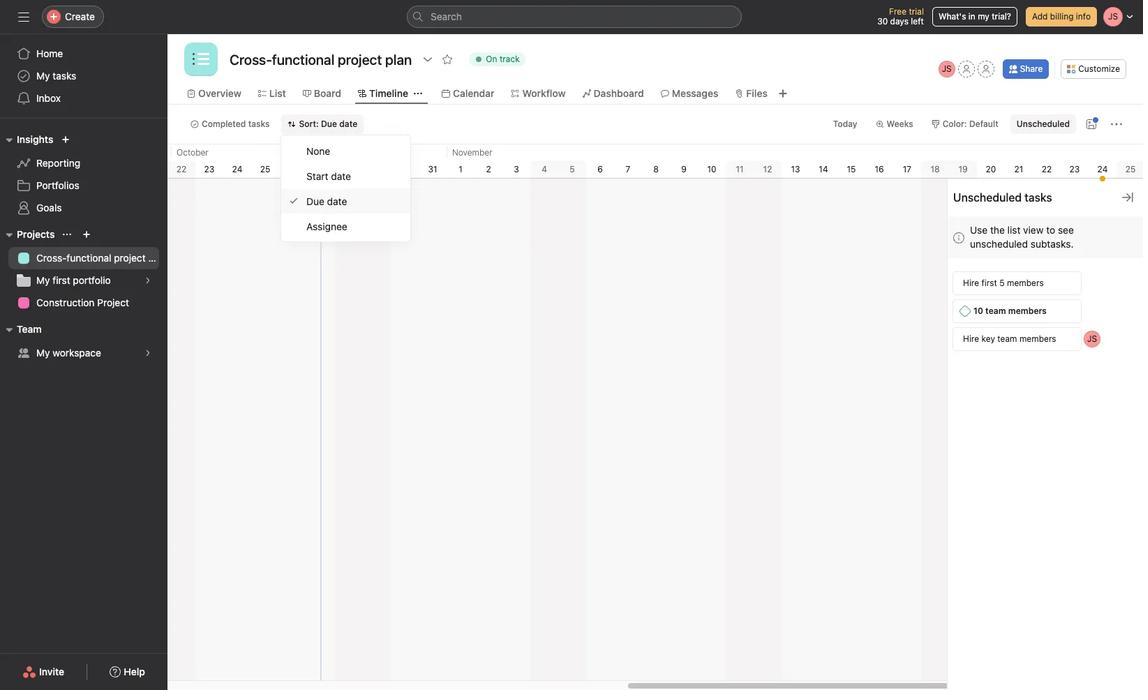 Task type: locate. For each thing, give the bounding box(es) containing it.
first for my
[[53, 274, 70, 286]]

1 vertical spatial unscheduled
[[954, 191, 1022, 204]]

insights element
[[0, 127, 168, 222]]

1 my from the top
[[36, 70, 50, 82]]

0 horizontal spatial tasks
[[53, 70, 76, 82]]

goals link
[[8, 197, 159, 219]]

due down 'start'
[[307, 195, 325, 207]]

5 right 4
[[570, 164, 575, 175]]

search button
[[407, 6, 742, 28]]

customize
[[1079, 64, 1121, 74]]

due
[[321, 119, 337, 129], [307, 195, 325, 207]]

construction project
[[36, 297, 129, 309]]

list link
[[258, 86, 286, 101]]

0 horizontal spatial 24
[[232, 164, 243, 175]]

2 vertical spatial date
[[327, 195, 347, 207]]

js
[[942, 64, 952, 74], [1088, 334, 1098, 344]]

unscheduled for unscheduled
[[1017, 119, 1070, 129]]

2 vertical spatial tasks
[[1025, 191, 1053, 204]]

home
[[36, 47, 63, 59]]

1 horizontal spatial 5
[[1000, 278, 1005, 288]]

unscheduled
[[971, 238, 1028, 250]]

share
[[1021, 64, 1043, 74]]

hide sidebar image
[[18, 11, 29, 22]]

2 vertical spatial members
[[1020, 334, 1057, 344]]

1 vertical spatial hire
[[964, 334, 980, 344]]

on
[[486, 54, 498, 64]]

free
[[890, 6, 907, 17]]

none
[[307, 145, 330, 157]]

13
[[791, 164, 801, 175]]

my
[[36, 70, 50, 82], [36, 274, 50, 286], [36, 347, 50, 359]]

js button
[[939, 61, 956, 78]]

the
[[991, 224, 1005, 236]]

team right key
[[998, 334, 1018, 344]]

to
[[1047, 224, 1056, 236]]

0 vertical spatial 5
[[570, 164, 575, 175]]

2 horizontal spatial tasks
[[1025, 191, 1053, 204]]

date down start date
[[327, 195, 347, 207]]

1 horizontal spatial 24
[[1098, 164, 1108, 175]]

1 horizontal spatial 10
[[974, 306, 984, 316]]

members for 5
[[1008, 278, 1044, 288]]

projects button
[[0, 226, 55, 243]]

unscheduled button
[[1011, 115, 1077, 134]]

25 up close details "icon"
[[1126, 164, 1136, 175]]

tasks down the list link
[[248, 119, 270, 129]]

save options image
[[1086, 119, 1098, 130]]

0 vertical spatial members
[[1008, 278, 1044, 288]]

unscheduled left the save options image
[[1017, 119, 1070, 129]]

0 vertical spatial due
[[321, 119, 337, 129]]

billing
[[1051, 11, 1074, 22]]

team button
[[0, 321, 42, 338]]

first
[[53, 274, 70, 286], [982, 278, 998, 288]]

1 vertical spatial 5
[[1000, 278, 1005, 288]]

unscheduled down 20
[[954, 191, 1022, 204]]

15
[[847, 164, 856, 175]]

1 horizontal spatial 25
[[1126, 164, 1136, 175]]

color: default
[[943, 119, 999, 129]]

0 vertical spatial tasks
[[53, 70, 76, 82]]

members down the 10 team members
[[1020, 334, 1057, 344]]

25 left 'start'
[[260, 164, 270, 175]]

1 horizontal spatial js
[[1088, 334, 1098, 344]]

0 horizontal spatial 23
[[204, 164, 215, 175]]

31
[[428, 164, 437, 175]]

date up none link
[[340, 119, 358, 129]]

first up the "construction"
[[53, 274, 70, 286]]

4
[[542, 164, 547, 175]]

22 right "21"
[[1042, 164, 1052, 175]]

my up inbox
[[36, 70, 50, 82]]

my inside projects element
[[36, 274, 50, 286]]

inbox link
[[8, 87, 159, 110]]

hire left key
[[964, 334, 980, 344]]

0 horizontal spatial 10
[[708, 164, 717, 175]]

23 down october
[[204, 164, 215, 175]]

date inside start date link
[[331, 170, 351, 182]]

my inside the global "element"
[[36, 70, 50, 82]]

date
[[340, 119, 358, 129], [331, 170, 351, 182], [327, 195, 347, 207]]

hire up the 10 team members
[[964, 278, 980, 288]]

my for my first portfolio
[[36, 274, 50, 286]]

2 22 from the left
[[1042, 164, 1052, 175]]

1 vertical spatial tasks
[[248, 119, 270, 129]]

2 my from the top
[[36, 274, 50, 286]]

10 left 11
[[708, 164, 717, 175]]

10 up key
[[974, 306, 984, 316]]

1 horizontal spatial 23
[[1070, 164, 1080, 175]]

1 vertical spatial members
[[1009, 306, 1047, 316]]

1 horizontal spatial tasks
[[248, 119, 270, 129]]

9
[[682, 164, 687, 175]]

1 25 from the left
[[260, 164, 270, 175]]

3 my from the top
[[36, 347, 50, 359]]

due inside the sort: due date dropdown button
[[321, 119, 337, 129]]

22
[[176, 164, 187, 175], [1042, 164, 1052, 175]]

tasks inside dropdown button
[[248, 119, 270, 129]]

list image
[[193, 51, 209, 68]]

messages
[[672, 87, 719, 99]]

functional
[[67, 252, 111, 264]]

date inside the sort: due date dropdown button
[[340, 119, 358, 129]]

0 vertical spatial js
[[942, 64, 952, 74]]

1 horizontal spatial 22
[[1042, 164, 1052, 175]]

20
[[986, 164, 997, 175]]

1 vertical spatial 10
[[974, 306, 984, 316]]

24
[[232, 164, 243, 175], [1098, 164, 1108, 175]]

1 vertical spatial js
[[1088, 334, 1098, 344]]

js inside "button"
[[942, 64, 952, 74]]

5
[[570, 164, 575, 175], [1000, 278, 1005, 288]]

date right 27
[[331, 170, 351, 182]]

today button
[[827, 115, 864, 134]]

due right sort:
[[321, 119, 337, 129]]

28
[[344, 164, 354, 175]]

10 for 10
[[708, 164, 717, 175]]

1 hire from the top
[[964, 278, 980, 288]]

tasks up "view"
[[1025, 191, 1053, 204]]

1 23 from the left
[[204, 164, 215, 175]]

0 vertical spatial 10
[[708, 164, 717, 175]]

1 vertical spatial my
[[36, 274, 50, 286]]

my inside teams element
[[36, 347, 50, 359]]

10 team members
[[974, 306, 1047, 316]]

10
[[708, 164, 717, 175], [974, 306, 984, 316]]

home link
[[8, 43, 159, 65]]

1 horizontal spatial first
[[982, 278, 998, 288]]

23 down unscheduled dropdown button
[[1070, 164, 1080, 175]]

30
[[878, 16, 888, 27]]

workspace
[[53, 347, 101, 359]]

1 vertical spatial date
[[331, 170, 351, 182]]

5 up the 10 team members
[[1000, 278, 1005, 288]]

new image
[[62, 135, 70, 144]]

None text field
[[226, 47, 416, 72]]

none link
[[281, 138, 411, 163]]

0 horizontal spatial js
[[942, 64, 952, 74]]

0 vertical spatial unscheduled
[[1017, 119, 1070, 129]]

0 vertical spatial hire
[[964, 278, 980, 288]]

default
[[970, 119, 999, 129]]

members up the hire key team members
[[1009, 306, 1047, 316]]

color: default button
[[926, 115, 1005, 134]]

0 vertical spatial date
[[340, 119, 358, 129]]

hire
[[964, 278, 980, 288], [964, 334, 980, 344]]

first inside projects element
[[53, 274, 70, 286]]

25
[[260, 164, 270, 175], [1126, 164, 1136, 175]]

cross-functional project plan
[[36, 252, 167, 264]]

16
[[875, 164, 884, 175]]

search list box
[[407, 6, 742, 28]]

0 horizontal spatial 25
[[260, 164, 270, 175]]

2 vertical spatial my
[[36, 347, 50, 359]]

tasks inside the global "element"
[[53, 70, 76, 82]]

unscheduled inside dropdown button
[[1017, 119, 1070, 129]]

1 22 from the left
[[176, 164, 187, 175]]

my
[[978, 11, 990, 22]]

0 horizontal spatial first
[[53, 274, 70, 286]]

2 24 from the left
[[1098, 164, 1108, 175]]

first up the 10 team members
[[982, 278, 998, 288]]

files link
[[736, 86, 768, 101]]

my down cross-
[[36, 274, 50, 286]]

members up the 10 team members
[[1008, 278, 1044, 288]]

start
[[307, 170, 329, 182]]

1 vertical spatial due
[[307, 195, 325, 207]]

21
[[1015, 164, 1024, 175]]

portfolios link
[[8, 175, 159, 197]]

22 down october
[[176, 164, 187, 175]]

0 vertical spatial team
[[986, 306, 1007, 316]]

2 25 from the left
[[1126, 164, 1136, 175]]

see details, my first portfolio image
[[144, 276, 152, 285]]

reporting link
[[8, 152, 159, 175]]

use the list view to see unscheduled subtasks.
[[971, 224, 1074, 250]]

trial?
[[992, 11, 1012, 22]]

board link
[[303, 86, 341, 101]]

tasks
[[53, 70, 76, 82], [248, 119, 270, 129], [1025, 191, 1053, 204]]

date inside due date link
[[327, 195, 347, 207]]

team up key
[[986, 306, 1007, 316]]

info
[[1077, 11, 1091, 22]]

tasks for my tasks
[[53, 70, 76, 82]]

calendar link
[[442, 86, 495, 101]]

2 hire from the top
[[964, 334, 980, 344]]

0 horizontal spatial 22
[[176, 164, 187, 175]]

my down team
[[36, 347, 50, 359]]

hire for hire key team members
[[964, 334, 980, 344]]

portfolio
[[73, 274, 111, 286]]

date for due date
[[327, 195, 347, 207]]

tasks down home
[[53, 70, 76, 82]]

0 vertical spatial my
[[36, 70, 50, 82]]

overview link
[[187, 86, 241, 101]]

19
[[959, 164, 968, 175]]



Task type: describe. For each thing, give the bounding box(es) containing it.
projects
[[17, 228, 55, 240]]

close details image
[[1123, 192, 1134, 203]]

7
[[626, 164, 631, 175]]

files
[[747, 87, 768, 99]]

more actions image
[[1112, 119, 1123, 130]]

what's
[[939, 11, 967, 22]]

construction project link
[[8, 292, 159, 314]]

0 horizontal spatial 5
[[570, 164, 575, 175]]

messages link
[[661, 86, 719, 101]]

my first portfolio
[[36, 274, 111, 286]]

add billing info button
[[1026, 7, 1098, 27]]

add
[[1033, 11, 1048, 22]]

workflow link
[[511, 86, 566, 101]]

view
[[1024, 224, 1044, 236]]

october 22
[[176, 147, 209, 175]]

my for my tasks
[[36, 70, 50, 82]]

workflow
[[523, 87, 566, 99]]

projects element
[[0, 222, 168, 317]]

days
[[891, 16, 909, 27]]

unscheduled for unscheduled tasks
[[954, 191, 1022, 204]]

start date link
[[281, 163, 411, 189]]

1 24 from the left
[[232, 164, 243, 175]]

tasks for completed tasks
[[248, 119, 270, 129]]

2
[[486, 164, 491, 175]]

today
[[834, 119, 858, 129]]

construction
[[36, 297, 95, 309]]

assignee
[[307, 220, 348, 232]]

weeks button
[[870, 115, 920, 134]]

color:
[[943, 119, 967, 129]]

add to starred image
[[442, 54, 453, 65]]

12
[[764, 164, 773, 175]]

tab actions image
[[414, 89, 422, 98]]

cross-
[[36, 252, 67, 264]]

global element
[[0, 34, 168, 118]]

due inside due date link
[[307, 195, 325, 207]]

project
[[97, 297, 129, 309]]

insights
[[17, 133, 53, 145]]

10 for 10 team members
[[974, 306, 984, 316]]

3
[[514, 164, 519, 175]]

track
[[500, 54, 520, 64]]

team
[[17, 323, 42, 335]]

november
[[452, 147, 493, 158]]

cross-functional project plan link
[[8, 247, 167, 270]]

my tasks
[[36, 70, 76, 82]]

key
[[982, 334, 996, 344]]

2 23 from the left
[[1070, 164, 1080, 175]]

sort:
[[299, 119, 319, 129]]

trial
[[909, 6, 924, 17]]

inbox
[[36, 92, 61, 104]]

1 vertical spatial team
[[998, 334, 1018, 344]]

show options image
[[423, 54, 434, 65]]

overview
[[198, 87, 241, 99]]

start date
[[307, 170, 351, 182]]

6
[[598, 164, 603, 175]]

22 inside october 22
[[176, 164, 187, 175]]

invite button
[[13, 660, 73, 685]]

date for start date
[[331, 170, 351, 182]]

show options, current sort, top image
[[63, 230, 72, 239]]

assignee link
[[281, 214, 411, 239]]

add tab image
[[778, 88, 789, 99]]

timeline link
[[358, 86, 408, 101]]

completed tasks
[[202, 119, 270, 129]]

tasks for unscheduled tasks
[[1025, 191, 1053, 204]]

what's in my trial?
[[939, 11, 1012, 22]]

november 1
[[452, 147, 493, 175]]

help
[[124, 666, 145, 678]]

my tasks link
[[8, 65, 159, 87]]

members for team
[[1020, 334, 1057, 344]]

see details, my workspace image
[[144, 349, 152, 357]]

new project or portfolio image
[[83, 230, 91, 239]]

customize button
[[1061, 59, 1127, 79]]

sort: due date button
[[282, 115, 364, 134]]

14
[[819, 164, 829, 175]]

first for hire
[[982, 278, 998, 288]]

project
[[114, 252, 146, 264]]

dashboard link
[[583, 86, 644, 101]]

october
[[177, 147, 209, 158]]

17
[[903, 164, 912, 175]]

due date
[[307, 195, 347, 207]]

my for my workspace
[[36, 347, 50, 359]]

teams element
[[0, 317, 168, 367]]

completed tasks button
[[184, 115, 276, 134]]

use
[[971, 224, 988, 236]]

share button
[[1003, 59, 1050, 79]]

board
[[314, 87, 341, 99]]

dashboard
[[594, 87, 644, 99]]

sort: due date
[[299, 119, 358, 129]]

search
[[431, 10, 462, 22]]

see
[[1058, 224, 1074, 236]]

hire key team members
[[964, 334, 1057, 344]]

unscheduled tasks
[[954, 191, 1053, 204]]

list
[[269, 87, 286, 99]]

8
[[654, 164, 659, 175]]

due date link
[[281, 189, 411, 214]]

my workspace
[[36, 347, 101, 359]]

hire for hire first 5 members
[[964, 278, 980, 288]]

calendar
[[453, 87, 495, 99]]

timeline
[[369, 87, 408, 99]]

hire first 5 members
[[964, 278, 1044, 288]]

completed
[[202, 119, 246, 129]]



Task type: vqa. For each thing, say whether or not it's contained in the screenshot.
leftmost organization
no



